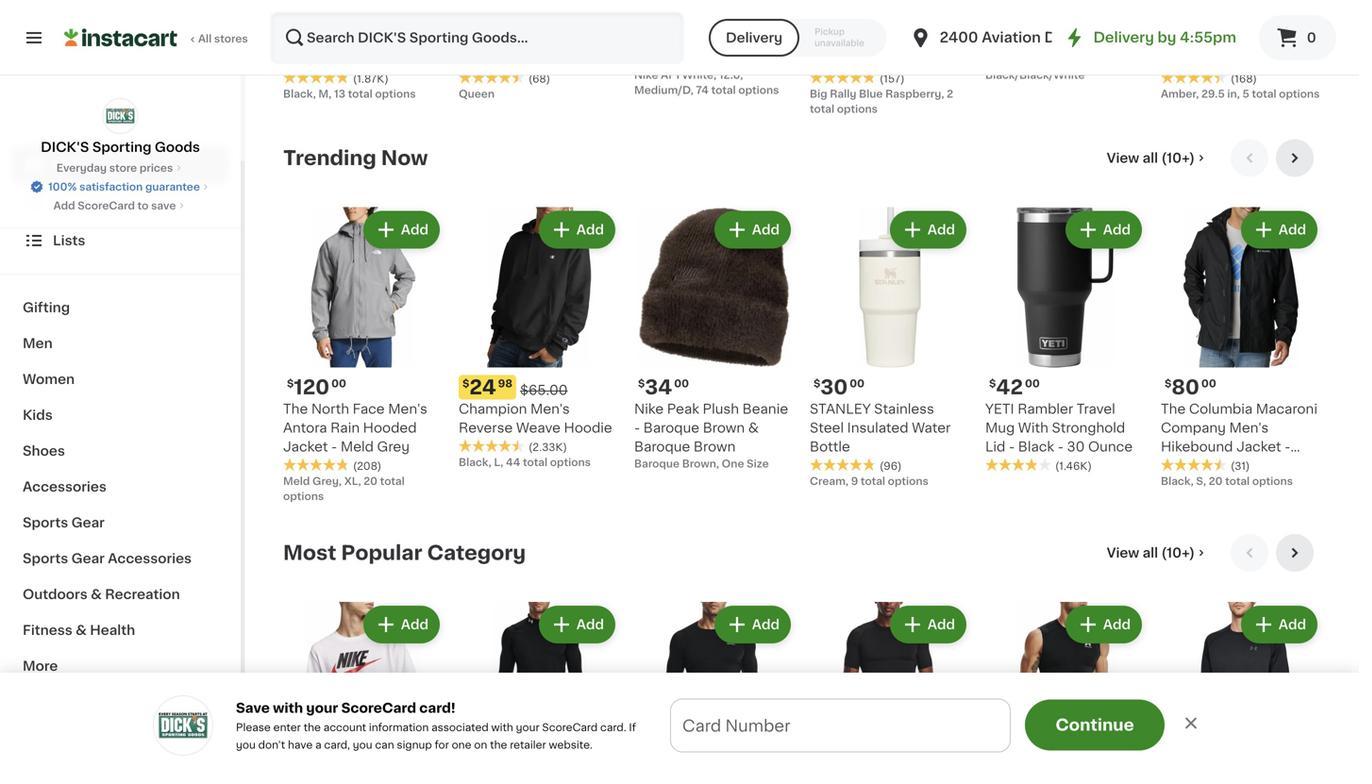 Task type: locate. For each thing, give the bounding box(es) containing it.
popular
[[341, 543, 423, 563]]

0 horizontal spatial shoes
[[23, 445, 65, 458]]

columbia
[[1189, 403, 1253, 416]]

blue down (157)
[[859, 89, 883, 99]]

product group containing 24
[[459, 207, 619, 470]]

men's down $65.00
[[531, 403, 570, 416]]

(10+) down black, s, 20 total options on the right
[[1162, 547, 1195, 560]]

jacket down antora
[[283, 440, 328, 454]]

accessories up sports gear
[[23, 481, 107, 494]]

0 horizontal spatial &
[[76, 624, 87, 637]]

1 big from the top
[[810, 15, 832, 28]]

nike inside nike af1 white, 12.0, medium/d, 74 total options
[[634, 70, 659, 80]]

printed
[[1094, 15, 1142, 28]]

rally
[[830, 89, 857, 99]]

the left retailer
[[490, 740, 507, 751]]

1 vertical spatial your
[[516, 723, 540, 733]]

accessories inside "link"
[[23, 481, 107, 494]]

black down the hikebound at the right bottom of the page
[[1161, 459, 1198, 473]]

everyday
[[365, 15, 427, 28], [56, 163, 107, 173]]

men
[[23, 337, 53, 350]]

nike inside the nike brasilia 9.5 printed training duffel bag - l
[[986, 15, 1015, 28]]

0 vertical spatial all
[[1143, 152, 1158, 165]]

(10+) for most popular category
[[1162, 547, 1195, 560]]

lists link
[[11, 222, 229, 260]]

0 vertical spatial everyday
[[365, 15, 427, 28]]

0 vertical spatial view all (10+) button
[[1100, 139, 1216, 177]]

dick's sporting goods logo image
[[102, 98, 138, 134], [153, 696, 213, 756]]

0 horizontal spatial black,
[[283, 89, 316, 99]]

1 vertical spatial black
[[1161, 459, 1198, 473]]

$ inside $ 24 98 $65.00 champion men's reverse weave hoodie
[[463, 379, 470, 389]]

gear up sports gear accessories
[[71, 516, 105, 530]]

get free delivery on next 3 orders
[[511, 726, 794, 742]]

00 up stanley
[[850, 379, 865, 389]]

black for 42
[[1018, 440, 1055, 454]]

1 horizontal spatial &
[[91, 588, 102, 601]]

you down please
[[236, 740, 256, 751]]

1 vertical spatial more
[[1020, 728, 1049, 739]]

most popular category
[[283, 543, 526, 563]]

in,
[[1228, 89, 1240, 99]]

black for 80
[[1161, 459, 1198, 473]]

big up bubble at the top
[[810, 15, 832, 28]]

1 horizontal spatial blue
[[899, 34, 929, 47]]

1 vertical spatial item carousel region
[[283, 534, 1322, 768]]

1 20 from the left
[[364, 476, 378, 487]]

2 sports from the top
[[23, 552, 68, 566]]

outdoors
[[23, 588, 88, 601]]

shoes right '07
[[658, 34, 699, 47]]

league
[[835, 15, 884, 28]]

0 horizontal spatial jacket
[[283, 440, 328, 454]]

1 horizontal spatial the
[[1161, 403, 1186, 416]]

more for more link
[[23, 660, 58, 673]]

face
[[353, 403, 385, 416]]

00 right 42
[[1025, 379, 1040, 389]]

jacket up (31) at the right of page
[[1237, 440, 1282, 454]]

mug
[[986, 422, 1015, 435]]

1 vertical spatial shoes
[[23, 445, 65, 458]]

men's inside nike men's air force 1 '07 shoes
[[667, 15, 707, 28]]

more
[[23, 660, 58, 673], [1020, 728, 1049, 739]]

training down brasilia
[[986, 34, 1038, 47]]

item carousel region
[[283, 139, 1322, 512], [283, 534, 1322, 768]]

0 horizontal spatial the
[[283, 403, 308, 416]]

black, for 80
[[1161, 476, 1194, 487]]

save with your scorecard card! please enter the account information associated with your scorecard card. if you don't have a card, you can signup for one on the retailer website.
[[236, 702, 636, 751]]

options right 5
[[1279, 89, 1320, 99]]

3 00 from the left
[[850, 379, 865, 389]]

1 vertical spatial queen
[[459, 89, 495, 99]]

$ for 80
[[1165, 379, 1172, 389]]

intex
[[459, 15, 492, 28]]

0 vertical spatial your
[[306, 702, 338, 715]]

big left rally
[[810, 89, 828, 99]]

2 (10+) from the top
[[1162, 547, 1195, 560]]

gear for sports gear accessories
[[71, 552, 105, 566]]

1 sports from the top
[[23, 516, 68, 530]]

1 horizontal spatial accessories
[[108, 552, 192, 566]]

dick's sporting goods link
[[41, 98, 200, 157]]

& left health
[[76, 624, 87, 637]]

close image
[[1182, 714, 1201, 733]]

(10+) for trending now
[[1162, 152, 1195, 165]]

(157)
[[880, 74, 905, 84]]

2 horizontal spatial scorecard
[[542, 723, 598, 733]]

aviation
[[982, 31, 1041, 44]]

0 vertical spatial gear
[[71, 516, 105, 530]]

4:55pm
[[1180, 31, 1237, 44]]

one
[[452, 740, 472, 751]]

6 $ from the left
[[1165, 379, 1172, 389]]

4 $ from the left
[[814, 379, 821, 389]]

0 vertical spatial view
[[1107, 152, 1140, 165]]

blue inside big league chew bubble gum, blue raspberry
[[899, 34, 929, 47]]

queen down airbed on the top left of the page
[[459, 89, 495, 99]]

men's down columbia
[[1230, 422, 1269, 435]]

shop link
[[11, 146, 229, 184]]

4 00 from the left
[[1025, 379, 1040, 389]]

the up antora
[[283, 403, 308, 416]]

2 jacket from the left
[[1237, 440, 1282, 454]]

view all (10+) button for most popular category
[[1100, 534, 1216, 572]]

total
[[711, 85, 736, 95], [348, 89, 373, 99], [1252, 89, 1277, 99], [810, 104, 835, 114], [523, 457, 548, 468], [380, 476, 405, 487], [861, 476, 886, 487], [1226, 476, 1250, 487]]

0 vertical spatial dick's sporting goods logo image
[[102, 98, 138, 134]]

the north face men's antora rain hooded jacket - meld grey
[[283, 403, 428, 454]]

the inside the columbia macaroni company men's hikebound jacket - black
[[1161, 403, 1186, 416]]

1 horizontal spatial on
[[657, 726, 678, 742]]

0 vertical spatial shoes
[[658, 34, 699, 47]]

health
[[90, 624, 135, 637]]

socks
[[321, 53, 361, 66]]

recreation
[[105, 588, 180, 601]]

00 inside the $ 80 00
[[1202, 379, 1217, 389]]

sports up sports gear accessories
[[23, 516, 68, 530]]

0 button
[[1259, 15, 1337, 60]]

bubble
[[810, 34, 857, 47]]

0 vertical spatial queen
[[561, 34, 605, 47]]

nike up '2400 aviation dr'
[[986, 15, 1015, 28]]

1 horizontal spatial 20
[[1209, 476, 1223, 487]]

insulated
[[847, 422, 909, 435]]

2
[[947, 89, 954, 99]]

None search field
[[270, 11, 684, 64]]

30 up stanley
[[821, 378, 848, 397]]

raspberry
[[810, 53, 879, 66]]

product group containing 42
[[986, 207, 1146, 474]]

continue
[[1056, 718, 1135, 734]]

00 right 34
[[674, 379, 689, 389]]

0 vertical spatial meld
[[341, 440, 374, 454]]

1 vertical spatial baroque
[[634, 440, 690, 454]]

00 inside $ 42 00
[[1025, 379, 1040, 389]]

1 vertical spatial scorecard
[[341, 702, 416, 715]]

30 up (1.46k)
[[1067, 440, 1085, 454]]

0 horizontal spatial everyday
[[56, 163, 107, 173]]

black inside the columbia macaroni company men's hikebound jacket - black
[[1161, 459, 1198, 473]]

0 horizontal spatial delivery
[[726, 31, 783, 44]]

nike down 34
[[634, 403, 664, 416]]

1 vertical spatial view
[[1107, 547, 1140, 560]]

1 horizontal spatial you
[[353, 740, 373, 751]]

& down sports gear accessories
[[91, 588, 102, 601]]

00 inside $ 34 00
[[674, 379, 689, 389]]

$ inside $ 42 00
[[989, 379, 996, 389]]

women
[[23, 373, 75, 386]]

shoes down kids
[[23, 445, 65, 458]]

0 horizontal spatial training
[[373, 34, 425, 47]]

total right 9
[[861, 476, 886, 487]]

1 horizontal spatial shoes
[[658, 34, 699, 47]]

2 horizontal spatial &
[[748, 422, 759, 435]]

nike dri-fit everyday plus cushion training crew socks
[[283, 15, 427, 66]]

1 gear from the top
[[71, 516, 105, 530]]

0 vertical spatial big
[[810, 15, 832, 28]]

2 vertical spatial baroque
[[634, 459, 680, 469]]

0 horizontal spatial accessories
[[23, 481, 107, 494]]

brasilia
[[1018, 15, 1066, 28]]

blue down chew
[[899, 34, 929, 47]]

1 horizontal spatial everyday
[[365, 15, 427, 28]]

cream, 9 total options
[[810, 476, 929, 487]]

black
[[1018, 440, 1055, 454], [1161, 459, 1198, 473]]

the inside the north face men's antora rain hooded jacket - meld grey
[[283, 403, 308, 416]]

nike for nike brasilia 9.5 printed training duffel bag - l
[[986, 15, 1015, 28]]

nike for nike af1 white, 12.0, medium/d, 74 total options
[[634, 70, 659, 80]]

men's inside the north face men's antora rain hooded jacket - meld grey
[[388, 403, 428, 416]]

if
[[629, 723, 636, 733]]

(31)
[[1231, 461, 1250, 472]]

total down the 12.0,
[[711, 85, 736, 95]]

0 horizontal spatial meld
[[283, 476, 310, 487]]

product group
[[283, 207, 444, 504], [459, 207, 619, 470], [634, 207, 795, 472], [810, 207, 971, 489], [986, 207, 1146, 474], [1161, 207, 1322, 489], [283, 602, 444, 768], [459, 602, 619, 768], [634, 602, 795, 768], [810, 602, 971, 768], [986, 602, 1146, 768], [1161, 602, 1322, 768]]

men's left air
[[667, 15, 707, 28]]

weave
[[516, 422, 561, 435]]

0 vertical spatial black,
[[283, 89, 316, 99]]

0 horizontal spatial black
[[1018, 440, 1055, 454]]

on right one
[[474, 740, 487, 751]]

$ inside the $ 80 00
[[1165, 379, 1172, 389]]

2 gear from the top
[[71, 552, 105, 566]]

the down 80
[[1161, 403, 1186, 416]]

more inside button
[[1020, 728, 1049, 739]]

big
[[810, 15, 832, 28], [810, 89, 828, 99]]

black, left the m,
[[283, 89, 316, 99]]

1 horizontal spatial more
[[1020, 728, 1049, 739]]

delivery down force
[[726, 31, 783, 44]]

$ for 34
[[638, 379, 645, 389]]

1 vertical spatial meld
[[283, 476, 310, 487]]

0 horizontal spatial you
[[236, 740, 256, 751]]

service type group
[[709, 19, 887, 57]]

(1.87k)
[[353, 74, 389, 84]]

20 down (208) at the bottom left of the page
[[364, 476, 378, 487]]

force
[[731, 15, 769, 28]]

0 vertical spatial black
[[1018, 440, 1055, 454]]

00 inside $ 120 00
[[332, 379, 346, 389]]

0 vertical spatial view all (10+)
[[1107, 152, 1195, 165]]

0 vertical spatial (10+)
[[1162, 152, 1195, 165]]

buy it again link
[[11, 184, 229, 222]]

1 vertical spatial 30
[[1067, 440, 1085, 454]]

1 horizontal spatial meld
[[341, 440, 374, 454]]

options down the 12.0,
[[739, 85, 779, 95]]

1 horizontal spatial delivery
[[1094, 31, 1155, 44]]

0 vertical spatial 30
[[821, 378, 848, 397]]

1 item carousel region from the top
[[283, 139, 1322, 512]]

enter
[[273, 723, 301, 733]]

air
[[710, 15, 728, 28]]

1 jacket from the left
[[283, 440, 328, 454]]

1 (10+) from the top
[[1162, 152, 1195, 165]]

view all (10+) button
[[1100, 139, 1216, 177], [1100, 534, 1216, 572]]

options inside big rally blue raspberry, 2 total options
[[837, 104, 878, 114]]

1 vertical spatial black,
[[459, 457, 492, 468]]

(10+) down amber,
[[1162, 152, 1195, 165]]

view for trending now
[[1107, 152, 1140, 165]]

nike up plus
[[283, 15, 313, 28]]

0 horizontal spatial the
[[304, 723, 321, 733]]

nike up medium/d,
[[634, 70, 659, 80]]

gear up outdoors & recreation
[[71, 552, 105, 566]]

2 all from the top
[[1143, 547, 1158, 560]]

men's up hooded
[[388, 403, 428, 416]]

it
[[83, 196, 92, 210]]

total down (208) at the bottom left of the page
[[380, 476, 405, 487]]

- inside the nike brasilia 9.5 printed training duffel bag - l
[[1115, 34, 1121, 47]]

1 vertical spatial everyday
[[56, 163, 107, 173]]

& for recreation
[[91, 588, 102, 601]]

1 vertical spatial view all (10+) button
[[1100, 534, 1216, 572]]

$ inside $ 30 00
[[814, 379, 821, 389]]

0 horizontal spatial 20
[[364, 476, 378, 487]]

total down (1.87k)
[[348, 89, 373, 99]]

gifting
[[23, 301, 70, 314]]

now
[[381, 148, 428, 168]]

$ inside $ 120 00
[[287, 379, 294, 389]]

options down grey,
[[283, 491, 324, 502]]

1 training from the left
[[373, 34, 425, 47]]

meld inside meld grey, xl, 20 total options
[[283, 476, 310, 487]]

black, for $65.00
[[459, 457, 492, 468]]

scorecard inside add scorecard to save link
[[78, 201, 135, 211]]

1 view all (10+) button from the top
[[1100, 139, 1216, 177]]

with up 'enter'
[[273, 702, 303, 715]]

north
[[311, 403, 349, 416]]

most
[[283, 543, 337, 563]]

1 horizontal spatial training
[[986, 34, 1038, 47]]

nike inside "nike dri-fit everyday plus cushion training crew socks"
[[283, 15, 313, 28]]

$ for 24
[[463, 379, 470, 389]]

1 vertical spatial all
[[1143, 547, 1158, 560]]

dick's sporting goods logo image left please
[[153, 696, 213, 756]]

view all (10+) button for trending now
[[1100, 139, 1216, 177]]

all
[[1143, 152, 1158, 165], [1143, 547, 1158, 560]]

black, left l,
[[459, 457, 492, 468]]

2 item carousel region from the top
[[283, 534, 1322, 768]]

dick's sporting goods logo image up dick's sporting goods
[[102, 98, 138, 134]]

$65.00
[[520, 384, 568, 397]]

3 $ from the left
[[638, 379, 645, 389]]

black, left s,
[[1161, 476, 1194, 487]]

brown up brown,
[[694, 440, 736, 454]]

men's inside $ 24 98 $65.00 champion men's reverse weave hoodie
[[531, 403, 570, 416]]

13
[[334, 89, 345, 99]]

0 vertical spatial scorecard
[[78, 201, 135, 211]]

2 $ from the left
[[463, 379, 470, 389]]

everyday inside "nike dri-fit everyday plus cushion training crew socks"
[[365, 15, 427, 28]]

1 view all (10+) from the top
[[1107, 152, 1195, 165]]

yeti rambler travel mug with stronghold lid - black - 30 ounce
[[986, 403, 1133, 454]]

the for 120
[[283, 403, 308, 416]]

2 vertical spatial scorecard
[[542, 723, 598, 733]]

1 vertical spatial big
[[810, 89, 828, 99]]

sports for sports gear
[[23, 516, 68, 530]]

basketball
[[1161, 34, 1230, 47]]

get
[[511, 726, 542, 742]]

Search field
[[272, 13, 683, 62]]

1 vertical spatial the
[[490, 740, 507, 751]]

big inside big league chew bubble gum, blue raspberry
[[810, 15, 832, 28]]

accessories up recreation on the bottom left of page
[[108, 552, 192, 566]]

1 vertical spatial dick's sporting goods logo image
[[153, 696, 213, 756]]

00 inside $ 30 00
[[850, 379, 865, 389]]

$ inside $ 34 00
[[638, 379, 645, 389]]

0 horizontal spatial 30
[[821, 378, 848, 397]]

2 the from the left
[[1161, 403, 1186, 416]]

the up a
[[304, 723, 321, 733]]

baroque down peak
[[644, 422, 700, 435]]

2 vertical spatial black,
[[1161, 476, 1194, 487]]

more left 'continue'
[[1020, 728, 1049, 739]]

0 vertical spatial more
[[23, 660, 58, 673]]

1 horizontal spatial jacket
[[1237, 440, 1282, 454]]

1 view from the top
[[1107, 152, 1140, 165]]

nike for nike men's air force 1 '07 shoes
[[634, 15, 664, 28]]

af1
[[661, 70, 680, 80]]

0 vertical spatial accessories
[[23, 481, 107, 494]]

your up account
[[306, 702, 338, 715]]

item carousel region containing most popular category
[[283, 534, 1322, 768]]

0 horizontal spatial scorecard
[[78, 201, 135, 211]]

0 vertical spatial the
[[304, 723, 321, 733]]

00 right 80
[[1202, 379, 1217, 389]]

0 horizontal spatial blue
[[859, 89, 883, 99]]

macaroni
[[1256, 403, 1318, 416]]

nike
[[283, 15, 313, 28], [634, 15, 664, 28], [986, 15, 1015, 28], [634, 70, 659, 80], [634, 403, 664, 416]]

2 you from the left
[[353, 740, 373, 751]]

0 vertical spatial with
[[273, 702, 303, 715]]

fit
[[341, 15, 361, 28]]

view all (10+) button down amber,
[[1100, 139, 1216, 177]]

total inside meld grey, xl, 20 total options
[[380, 476, 405, 487]]

total right 5
[[1252, 89, 1277, 99]]

cream,
[[810, 476, 849, 487]]

champion
[[459, 403, 527, 416]]

2 00 from the left
[[674, 379, 689, 389]]

1 vertical spatial accessories
[[108, 552, 192, 566]]

on left next
[[657, 726, 678, 742]]

delivery down printed
[[1094, 31, 1155, 44]]

00 for 120
[[332, 379, 346, 389]]

00
[[332, 379, 346, 389], [674, 379, 689, 389], [850, 379, 865, 389], [1025, 379, 1040, 389], [1202, 379, 1217, 389]]

00 up north
[[332, 379, 346, 389]]

2 training from the left
[[986, 34, 1038, 47]]

free
[[546, 726, 581, 742]]

0 horizontal spatial on
[[474, 740, 487, 751]]

1 00 from the left
[[332, 379, 346, 389]]

nike brasilia 9.5 printed training duffel bag - l
[[986, 15, 1142, 47]]

1 vertical spatial (10+)
[[1162, 547, 1195, 560]]

black inside yeti rambler travel mug with stronghold lid - black - 30 ounce
[[1018, 440, 1055, 454]]

0 vertical spatial sports
[[23, 516, 68, 530]]

baroque up brown,
[[634, 440, 690, 454]]

2 vertical spatial &
[[76, 624, 87, 637]]

1 vertical spatial &
[[91, 588, 102, 601]]

meld left grey,
[[283, 476, 310, 487]]

with up retailer
[[491, 723, 513, 733]]

product group containing 80
[[1161, 207, 1322, 489]]

(208)
[[353, 461, 382, 472]]

men's inside the columbia macaroni company men's hikebound jacket - black
[[1230, 422, 1269, 435]]

queen down beam
[[561, 34, 605, 47]]

delivery
[[1094, 31, 1155, 44], [726, 31, 783, 44]]

nike inside nike men's air force 1 '07 shoes
[[634, 15, 664, 28]]

total down (31) at the right of page
[[1226, 476, 1250, 487]]

brown down plush
[[703, 422, 745, 435]]

stanley stainless steel insulated water bottle
[[810, 403, 951, 454]]

can
[[375, 740, 394, 751]]

00 for 42
[[1025, 379, 1040, 389]]

1 vertical spatial view all (10+)
[[1107, 547, 1195, 560]]

1 vertical spatial brown
[[694, 440, 736, 454]]

2 view all (10+) button from the top
[[1100, 534, 1216, 572]]

meld up (208) at the bottom left of the page
[[341, 440, 374, 454]]

0 vertical spatial blue
[[899, 34, 929, 47]]

100%
[[48, 182, 77, 192]]

big inside big rally blue raspberry, 2 total options
[[810, 89, 828, 99]]

5 00 from the left
[[1202, 379, 1217, 389]]

1 horizontal spatial 30
[[1067, 440, 1085, 454]]

5
[[1243, 89, 1250, 99]]

2 big from the top
[[810, 89, 828, 99]]

black,
[[283, 89, 316, 99], [459, 457, 492, 468], [1161, 476, 1194, 487]]

5 $ from the left
[[989, 379, 996, 389]]

total down rally
[[810, 104, 835, 114]]

l
[[1124, 34, 1132, 47]]

options down (1.87k)
[[375, 89, 416, 99]]

sports up the "outdoors" at the bottom left of the page
[[23, 552, 68, 566]]

- inside nike peak plush beanie - baroque brown & baroque brown baroque brown, one size
[[634, 422, 640, 435]]

nike up '07
[[634, 15, 664, 28]]

product group containing 34
[[634, 207, 795, 472]]

view all (10+) button down s,
[[1100, 534, 1216, 572]]

account
[[324, 723, 366, 733]]

options down (96)
[[888, 476, 929, 487]]

nike for nike dri-fit everyday plus cushion training crew socks
[[283, 15, 313, 28]]

goods
[[155, 141, 200, 154]]

black down with on the bottom of the page
[[1018, 440, 1055, 454]]

everyday right fit
[[365, 15, 427, 28]]

& down the beanie at the right of page
[[748, 422, 759, 435]]

your up retailer
[[516, 723, 540, 733]]

1 vertical spatial blue
[[859, 89, 883, 99]]

treatment tracker modal dialog
[[245, 700, 1360, 768]]

44
[[506, 457, 521, 468]]

1 $ from the left
[[287, 379, 294, 389]]

1 all from the top
[[1143, 152, 1158, 165]]

everyday down dick's
[[56, 163, 107, 173]]

2 view all (10+) from the top
[[1107, 547, 1195, 560]]

baroque left brown,
[[634, 459, 680, 469]]

2 view from the top
[[1107, 547, 1140, 560]]

options down rally
[[837, 104, 878, 114]]

1 vertical spatial with
[[491, 723, 513, 733]]

0 horizontal spatial more
[[23, 660, 58, 673]]

1 horizontal spatial queen
[[561, 34, 605, 47]]

20 right s,
[[1209, 476, 1223, 487]]

more down fitness
[[23, 660, 58, 673]]

1 the from the left
[[283, 403, 308, 416]]

$24.98 original price: $65.00 element
[[459, 375, 619, 400]]

1 horizontal spatial black
[[1161, 459, 1198, 473]]

training up (1.87k)
[[373, 34, 425, 47]]

item carousel region containing trending now
[[283, 139, 1322, 512]]

delivery inside button
[[726, 31, 783, 44]]

you left can
[[353, 740, 373, 751]]

options inside nike af1 white, 12.0, medium/d, 74 total options
[[739, 85, 779, 95]]

plush
[[703, 403, 739, 416]]

0 vertical spatial &
[[748, 422, 759, 435]]

(2.33k)
[[529, 442, 567, 453]]

0 vertical spatial item carousel region
[[283, 139, 1322, 512]]

delivery by 4:55pm link
[[1064, 26, 1237, 49]]



Task type: vqa. For each thing, say whether or not it's contained in the screenshot.
Party,
no



Task type: describe. For each thing, give the bounding box(es) containing it.
black, m, 13 total options
[[283, 89, 416, 99]]

kids
[[23, 409, 53, 422]]

sports gear
[[23, 516, 105, 530]]

gum,
[[861, 34, 896, 47]]

2 20 from the left
[[1209, 476, 1223, 487]]

crew
[[283, 53, 318, 66]]

gifting link
[[11, 290, 229, 326]]

1 horizontal spatial the
[[490, 740, 507, 751]]

classic
[[459, 34, 507, 47]]

1 horizontal spatial your
[[516, 723, 540, 733]]

(1.46k)
[[1056, 461, 1092, 472]]

women link
[[11, 362, 229, 397]]

(68)
[[529, 74, 550, 84]]

encore
[[1260, 15, 1307, 28]]

& inside nike peak plush beanie - baroque brown & baroque brown baroque brown, one size
[[748, 422, 759, 435]]

00 for 80
[[1202, 379, 1217, 389]]

training inside "nike dri-fit everyday plus cushion training crew socks"
[[373, 34, 425, 47]]

- inside the north face men's antora rain hooded jacket - meld grey
[[331, 440, 337, 454]]

size
[[747, 459, 769, 469]]

fitness & health link
[[11, 613, 229, 649]]

shop
[[53, 159, 88, 172]]

view for most popular category
[[1107, 547, 1140, 560]]

reverse
[[459, 422, 513, 435]]

all stores
[[198, 34, 248, 44]]

12.0,
[[719, 70, 743, 80]]

sports gear link
[[11, 505, 229, 541]]

big for big league chew bubble gum, blue raspberry
[[810, 15, 832, 28]]

grey,
[[313, 476, 342, 487]]

website.
[[549, 740, 593, 751]]

24
[[470, 378, 496, 397]]

$ 30 00
[[814, 378, 865, 397]]

save
[[151, 201, 176, 211]]

hooded
[[363, 422, 417, 435]]

next
[[682, 726, 720, 742]]

chew
[[888, 15, 925, 28]]

dick's sporting goods
[[41, 141, 200, 154]]

delivery
[[584, 726, 653, 742]]

instacart logo image
[[64, 26, 177, 49]]

jacket inside the columbia macaroni company men's hikebound jacket - black
[[1237, 440, 1282, 454]]

1 horizontal spatial scorecard
[[341, 702, 416, 715]]

sports gear accessories
[[23, 552, 192, 566]]

1 horizontal spatial with
[[491, 723, 513, 733]]

0 vertical spatial brown
[[703, 422, 745, 435]]

options inside meld grey, xl, 20 total options
[[283, 491, 324, 502]]

34
[[645, 378, 672, 397]]

Card Number text field
[[671, 700, 1010, 752]]

product group containing 120
[[283, 207, 444, 504]]

$ for 42
[[989, 379, 996, 389]]

0 horizontal spatial queen
[[459, 89, 495, 99]]

$ 80 00
[[1165, 378, 1217, 397]]

bottle
[[810, 440, 850, 454]]

total inside big rally blue raspberry, 2 total options
[[810, 104, 835, 114]]

wilson official encore basketball 29.5" - - 29.5"
[[1161, 15, 1307, 66]]

white,
[[683, 70, 717, 80]]

xl,
[[344, 476, 361, 487]]

options down the columbia macaroni company men's hikebound jacket - black
[[1253, 476, 1293, 487]]

product group containing 30
[[810, 207, 971, 489]]

more button
[[998, 718, 1071, 749]]

all for most popular category
[[1143, 547, 1158, 560]]

delivery button
[[709, 19, 800, 57]]

the for 80
[[1161, 403, 1186, 416]]

view all (10+) for trending now
[[1107, 152, 1195, 165]]

nike men's air force 1 '07 shoes
[[634, 15, 778, 47]]

one
[[722, 459, 744, 469]]

stainless
[[874, 403, 935, 416]]

prices
[[140, 163, 173, 173]]

raspberry,
[[886, 89, 945, 99]]

blue inside big rally blue raspberry, 2 total options
[[859, 89, 883, 99]]

1 you from the left
[[236, 740, 256, 751]]

gear for sports gear
[[71, 516, 105, 530]]

nike inside nike peak plush beanie - baroque brown & baroque brown baroque brown, one size
[[634, 403, 664, 416]]

everyday inside the everyday store prices link
[[56, 163, 107, 173]]

delivery for delivery by 4:55pm
[[1094, 31, 1155, 44]]

bag
[[1085, 34, 1111, 47]]

options down (2.33k)
[[550, 457, 591, 468]]

nike peak plush beanie - baroque brown & baroque brown baroque brown, one size
[[634, 403, 789, 469]]

$ for 30
[[814, 379, 821, 389]]

signup
[[397, 740, 432, 751]]

30 inside yeti rambler travel mug with stronghold lid - black - 30 ounce
[[1067, 440, 1085, 454]]

all stores link
[[64, 11, 249, 64]]

more for more button
[[1020, 728, 1049, 739]]

29.5"
[[1234, 34, 1269, 47]]

peak
[[667, 403, 700, 416]]

downy
[[510, 34, 557, 47]]

big league chew bubble gum, blue raspberry
[[810, 15, 929, 66]]

& for health
[[76, 624, 87, 637]]

2400
[[940, 31, 979, 44]]

outdoors & recreation link
[[11, 577, 229, 613]]

00 for 34
[[674, 379, 689, 389]]

big for big rally blue raspberry, 2 total options
[[810, 89, 828, 99]]

delivery for delivery
[[726, 31, 783, 44]]

(447)
[[704, 55, 732, 65]]

on inside treatment tracker modal dialog
[[657, 726, 678, 742]]

9.5
[[1069, 15, 1091, 28]]

card,
[[324, 740, 350, 751]]

total down (2.33k)
[[523, 457, 548, 468]]

sporting
[[92, 141, 152, 154]]

rain
[[331, 422, 360, 435]]

more link
[[11, 649, 229, 684]]

l,
[[494, 457, 504, 468]]

meld inside the north face men's antora rain hooded jacket - meld grey
[[341, 440, 374, 454]]

- inside the columbia macaroni company men's hikebound jacket - black
[[1285, 440, 1291, 454]]

sports for sports gear accessories
[[23, 552, 68, 566]]

on inside save with your scorecard card! please enter the account information associated with your scorecard card. if you don't have a card, you can signup for one on the retailer website.
[[474, 740, 487, 751]]

$ for 120
[[287, 379, 294, 389]]

all for trending now
[[1143, 152, 1158, 165]]

retailer
[[510, 740, 546, 751]]

company
[[1161, 422, 1226, 435]]

hikebound
[[1161, 440, 1234, 454]]

black/black/white
[[986, 70, 1085, 80]]

by
[[1158, 31, 1177, 44]]

view all (10+) for most popular category
[[1107, 547, 1195, 560]]

stores
[[214, 34, 248, 44]]

total inside nike af1 white, 12.0, medium/d, 74 total options
[[711, 85, 736, 95]]

100% satisfaction guarantee
[[48, 182, 200, 192]]

brown,
[[682, 459, 719, 469]]

0 vertical spatial baroque
[[644, 422, 700, 435]]

the columbia macaroni company men's hikebound jacket - black
[[1161, 403, 1318, 473]]

medium/d,
[[634, 85, 694, 95]]

all
[[198, 34, 212, 44]]

training inside the nike brasilia 9.5 printed training duffel bag - l
[[986, 34, 1038, 47]]

shoes link
[[11, 433, 229, 469]]

plus
[[283, 34, 311, 47]]

(96)
[[880, 461, 902, 472]]

0 horizontal spatial with
[[273, 702, 303, 715]]

dick's sporting goods logo image inside dick's sporting goods link
[[102, 98, 138, 134]]

shoes inside nike men's air force 1 '07 shoes
[[658, 34, 699, 47]]

everyday store prices
[[56, 163, 173, 173]]

$ 34 00
[[638, 378, 689, 397]]

buy
[[53, 196, 80, 210]]

queen inside intex dura-beam classic downy queen airbed
[[561, 34, 605, 47]]

men link
[[11, 326, 229, 362]]

20 inside meld grey, xl, 20 total options
[[364, 476, 378, 487]]

yeti
[[986, 403, 1015, 416]]

jacket inside the north face men's antora rain hooded jacket - meld grey
[[283, 440, 328, 454]]

guarantee
[[145, 182, 200, 192]]

00 for 30
[[850, 379, 865, 389]]

category
[[427, 543, 526, 563]]

0 horizontal spatial your
[[306, 702, 338, 715]]



